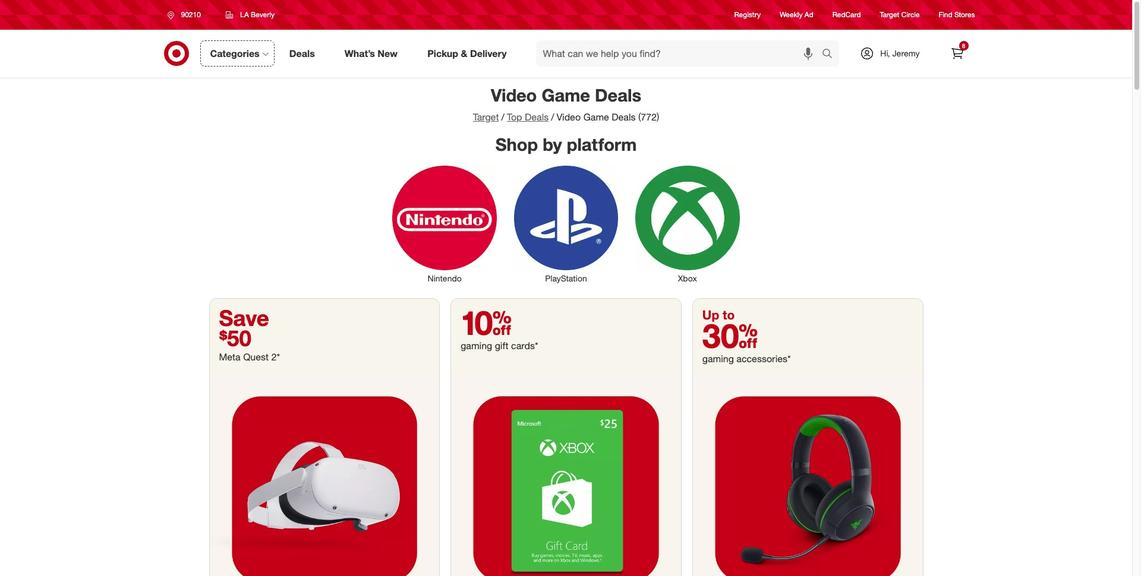 Task type: describe. For each thing, give the bounding box(es) containing it.
8 link
[[944, 40, 970, 67]]

by
[[543, 134, 562, 155]]

jeremy
[[893, 48, 920, 58]]

find stores link
[[939, 10, 975, 20]]

stores
[[955, 10, 975, 19]]

delivery
[[470, 47, 507, 59]]

registry link
[[734, 10, 761, 20]]

categories link
[[200, 40, 274, 67]]

xbox link
[[627, 164, 748, 285]]

deals right the top
[[525, 111, 549, 123]]

1 horizontal spatial gaming
[[703, 353, 734, 365]]

redcard
[[833, 10, 861, 19]]

hi,
[[881, 48, 890, 58]]

2 / from the left
[[551, 111, 554, 123]]

up
[[703, 307, 719, 323]]

what's
[[345, 47, 375, 59]]

find stores
[[939, 10, 975, 19]]

deals link
[[279, 40, 330, 67]]

gaming accessories*
[[703, 353, 791, 365]]

&
[[461, 47, 468, 59]]

search
[[817, 48, 846, 60]]

$50
[[219, 325, 251, 352]]

top
[[507, 111, 522, 123]]

(772)
[[638, 111, 659, 123]]

10
[[461, 303, 512, 343]]

what's new
[[345, 47, 398, 59]]

90210 button
[[160, 4, 213, 26]]

1 / from the left
[[501, 111, 505, 123]]

search button
[[817, 40, 846, 69]]

save
[[219, 305, 269, 332]]

shop by platform
[[496, 134, 637, 155]]

accessories*
[[737, 353, 791, 365]]

hi, jeremy
[[881, 48, 920, 58]]

platform
[[567, 134, 637, 155]]

target circle link
[[880, 10, 920, 20]]

nintendo
[[428, 274, 462, 284]]

playstation link
[[505, 164, 627, 285]]

find
[[939, 10, 953, 19]]

circle
[[902, 10, 920, 19]]

pickup
[[428, 47, 458, 59]]

8
[[962, 42, 966, 49]]

quest
[[243, 352, 269, 363]]

la beverly
[[240, 10, 275, 19]]

1 horizontal spatial target
[[880, 10, 900, 19]]

beverly
[[251, 10, 275, 19]]

video game deals target / top deals / video game deals (772)
[[473, 84, 659, 123]]

meta
[[219, 352, 241, 363]]

1 horizontal spatial video
[[557, 111, 581, 123]]



Task type: locate. For each thing, give the bounding box(es) containing it.
2*
[[271, 352, 280, 363]]

0 horizontal spatial gaming
[[461, 340, 492, 352]]

deals up (772)
[[595, 84, 641, 106]]

target left the top
[[473, 111, 499, 123]]

1 vertical spatial video
[[557, 111, 581, 123]]

target link
[[473, 111, 499, 123]]

xbox
[[678, 274, 697, 284]]

0 horizontal spatial target
[[473, 111, 499, 123]]

target circle
[[880, 10, 920, 19]]

/ left the top
[[501, 111, 505, 123]]

registry
[[734, 10, 761, 19]]

1 vertical spatial target
[[473, 111, 499, 123]]

gift
[[495, 340, 509, 352]]

what's new link
[[335, 40, 413, 67]]

shop
[[496, 134, 538, 155]]

90210
[[181, 10, 201, 19]]

video
[[491, 84, 537, 106], [557, 111, 581, 123]]

la beverly button
[[218, 4, 282, 26]]

top deals link
[[507, 111, 549, 123]]

up to
[[703, 307, 735, 323]]

target left circle
[[880, 10, 900, 19]]

1 horizontal spatial /
[[551, 111, 554, 123]]

gaming left gift
[[461, 340, 492, 352]]

game up platform
[[584, 111, 609, 123]]

0 vertical spatial game
[[542, 84, 590, 106]]

gaming down up to
[[703, 353, 734, 365]]

gaming
[[461, 340, 492, 352], [703, 353, 734, 365]]

0 vertical spatial gaming
[[461, 340, 492, 352]]

0 horizontal spatial /
[[501, 111, 505, 123]]

0 horizontal spatial video
[[491, 84, 537, 106]]

game
[[542, 84, 590, 106], [584, 111, 609, 123]]

gaming inside 10 gaming gift cards*
[[461, 340, 492, 352]]

video up shop by platform
[[557, 111, 581, 123]]

new
[[378, 47, 398, 59]]

categories
[[210, 47, 260, 59]]

pickup & delivery
[[428, 47, 507, 59]]

1 vertical spatial gaming
[[703, 353, 734, 365]]

target inside video game deals target / top deals / video game deals (772)
[[473, 111, 499, 123]]

pickup & delivery link
[[417, 40, 522, 67]]

ad
[[805, 10, 814, 19]]

0 vertical spatial target
[[880, 10, 900, 19]]

weekly ad
[[780, 10, 814, 19]]

30
[[703, 316, 758, 356]]

10 gaming gift cards*
[[461, 303, 538, 352]]

0 vertical spatial video
[[491, 84, 537, 106]]

weekly
[[780, 10, 803, 19]]

game up top deals 'link'
[[542, 84, 590, 106]]

video up the top
[[491, 84, 537, 106]]

nintendo link
[[384, 164, 505, 285]]

meta quest 2*
[[219, 352, 280, 363]]

/
[[501, 111, 505, 123], [551, 111, 554, 123]]

deals left (772)
[[612, 111, 636, 123]]

deals
[[289, 47, 315, 59], [595, 84, 641, 106], [525, 111, 549, 123], [612, 111, 636, 123]]

target
[[880, 10, 900, 19], [473, 111, 499, 123]]

redcard link
[[833, 10, 861, 20]]

1 vertical spatial game
[[584, 111, 609, 123]]

to
[[723, 307, 735, 323]]

deals inside deals link
[[289, 47, 315, 59]]

playstation
[[545, 274, 587, 284]]

What can we help you find? suggestions appear below search field
[[536, 40, 825, 67]]

/ right top deals 'link'
[[551, 111, 554, 123]]

deals left what's
[[289, 47, 315, 59]]

weekly ad link
[[780, 10, 814, 20]]

la
[[240, 10, 249, 19]]

cards*
[[511, 340, 538, 352]]



Task type: vqa. For each thing, say whether or not it's contained in the screenshot.
$28.64
no



